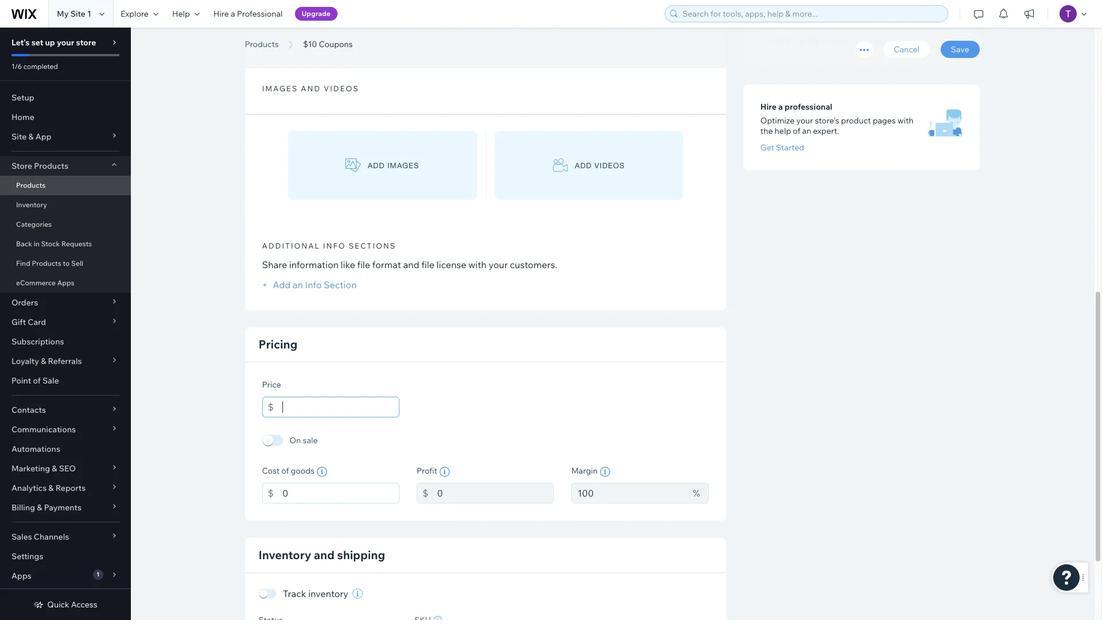 Task type: locate. For each thing, give the bounding box(es) containing it.
of inside the "sidebar" element
[[33, 376, 41, 386]]

of right help
[[793, 126, 801, 136]]

back
[[16, 239, 32, 248]]

products inside $10 coupons form
[[245, 39, 279, 49]]

1 vertical spatial with
[[469, 259, 487, 271]]

card
[[28, 317, 46, 327]]

info tooltip image for cost of goods
[[317, 467, 327, 477]]

0 vertical spatial products link
[[239, 38, 285, 50]]

apps down settings
[[11, 571, 31, 581]]

0 vertical spatial hire
[[213, 9, 229, 19]]

1 horizontal spatial file
[[422, 259, 435, 271]]

store
[[11, 161, 32, 171]]

hire inside $10 coupons form
[[761, 102, 777, 112]]

0 horizontal spatial of
[[33, 376, 41, 386]]

0 vertical spatial inventory
[[16, 200, 47, 209]]

add
[[273, 279, 291, 291]]

products link down professional
[[239, 38, 285, 50]]

2 add from the left
[[575, 161, 592, 170]]

track
[[283, 588, 306, 600]]

expert.
[[813, 126, 840, 136]]

&
[[28, 132, 34, 142], [41, 356, 46, 366], [52, 463, 57, 474], [48, 483, 54, 493], [37, 502, 42, 513]]

inventory up the track
[[259, 548, 311, 562]]

1 horizontal spatial info tooltip image
[[600, 467, 611, 477]]

0 vertical spatial a
[[231, 9, 235, 19]]

get started link
[[761, 142, 805, 153]]

0 horizontal spatial info tooltip image
[[317, 467, 327, 477]]

let's
[[11, 37, 30, 48]]

sell
[[71, 259, 83, 268]]

communications
[[11, 424, 76, 435]]

& for marketing
[[52, 463, 57, 474]]

billing
[[11, 502, 35, 513]]

gift
[[11, 317, 26, 327]]

1 horizontal spatial an
[[803, 126, 812, 136]]

0 horizontal spatial your
[[57, 37, 74, 48]]

products right store
[[34, 161, 68, 171]]

products up ecommerce apps
[[32, 259, 61, 268]]

contacts
[[11, 405, 46, 415]]

1/6
[[11, 62, 22, 71]]

0 vertical spatial 1
[[87, 9, 91, 19]]

0 vertical spatial and
[[301, 84, 321, 93]]

products
[[245, 39, 279, 49], [34, 161, 68, 171], [16, 181, 46, 190], [32, 259, 61, 268]]

file right the like
[[357, 259, 370, 271]]

1 horizontal spatial a
[[779, 102, 783, 112]]

$10
[[245, 25, 281, 51], [303, 39, 317, 49]]

sales
[[11, 532, 32, 542]]

with right pages
[[898, 115, 914, 126]]

none text field inside $10 coupons form
[[572, 483, 687, 504]]

2 info tooltip image from the left
[[600, 467, 611, 477]]

& for analytics
[[48, 483, 54, 493]]

0 vertical spatial site
[[70, 9, 86, 19]]

inventory for inventory and shipping
[[259, 548, 311, 562]]

None text field
[[283, 397, 400, 418], [283, 483, 400, 504], [437, 483, 554, 504], [283, 397, 400, 418], [283, 483, 400, 504], [437, 483, 554, 504]]

1 horizontal spatial with
[[898, 115, 914, 126]]

a for professional
[[231, 9, 235, 19]]

0 horizontal spatial site
[[11, 132, 27, 142]]

and left shipping
[[314, 548, 335, 562]]

products down professional
[[245, 39, 279, 49]]

hire a professional
[[761, 102, 833, 112]]

point of sale
[[11, 376, 59, 386]]

& left reports
[[48, 483, 54, 493]]

images and videos
[[262, 84, 359, 93]]

& left seo
[[52, 463, 57, 474]]

share
[[262, 259, 287, 271]]

an left expert.
[[803, 126, 812, 136]]

of left sale
[[33, 376, 41, 386]]

settings link
[[0, 547, 131, 566]]

hire up 'optimize'
[[761, 102, 777, 112]]

track inventory
[[283, 588, 349, 600]]

0 horizontal spatial hire
[[213, 9, 229, 19]]

reports
[[56, 483, 86, 493]]

$10 coupons
[[245, 25, 375, 51], [303, 39, 353, 49]]

quick access
[[47, 600, 97, 610]]

0 horizontal spatial $10
[[245, 25, 281, 51]]

%
[[693, 488, 700, 499]]

and left videos
[[301, 84, 321, 93]]

& right the loyalty at bottom left
[[41, 356, 46, 366]]

find
[[16, 259, 30, 268]]

2 file from the left
[[422, 259, 435, 271]]

1 horizontal spatial site
[[70, 9, 86, 19]]

sale
[[43, 376, 59, 386]]

billing & payments button
[[0, 498, 131, 517]]

0 horizontal spatial products link
[[0, 176, 131, 195]]

1 vertical spatial hire
[[761, 102, 777, 112]]

with
[[898, 115, 914, 126], [469, 259, 487, 271]]

1 vertical spatial products link
[[0, 176, 131, 195]]

and for videos
[[301, 84, 321, 93]]

0 horizontal spatial file
[[357, 259, 370, 271]]

products link
[[239, 38, 285, 50], [0, 176, 131, 195]]

optimize
[[761, 115, 795, 126]]

point of sale link
[[0, 371, 131, 390]]

add for add images
[[368, 161, 385, 170]]

1 horizontal spatial your
[[489, 259, 508, 271]]

1 horizontal spatial add
[[575, 161, 592, 170]]

1 horizontal spatial of
[[282, 466, 289, 476]]

2 vertical spatial of
[[282, 466, 289, 476]]

add videos
[[575, 161, 625, 170]]

in
[[34, 239, 40, 248]]

info tooltip image
[[317, 467, 327, 477], [600, 467, 611, 477]]

product
[[841, 115, 871, 126]]

& right billing
[[37, 502, 42, 513]]

inventory
[[16, 200, 47, 209], [259, 548, 311, 562]]

2 horizontal spatial of
[[793, 126, 801, 136]]

& for site
[[28, 132, 34, 142]]

1 vertical spatial site
[[11, 132, 27, 142]]

orders
[[11, 297, 38, 308]]

store products
[[11, 161, 68, 171]]

file left license
[[422, 259, 435, 271]]

site right my
[[70, 9, 86, 19]]

0 horizontal spatial add
[[368, 161, 385, 170]]

inventory inside the "sidebar" element
[[16, 200, 47, 209]]

$ down the price
[[268, 401, 274, 413]]

orders button
[[0, 293, 131, 312]]

0 vertical spatial an
[[803, 126, 812, 136]]

$ down profit in the left of the page
[[423, 488, 428, 499]]

a up 'optimize'
[[779, 102, 783, 112]]

inventory inside $10 coupons form
[[259, 548, 311, 562]]

and for shipping
[[314, 548, 335, 562]]

on
[[290, 435, 301, 446]]

0 vertical spatial apps
[[57, 279, 74, 287]]

1 vertical spatial an
[[293, 279, 303, 291]]

2 vertical spatial your
[[489, 259, 508, 271]]

add right gallery icon on the left top
[[368, 161, 385, 170]]

of for point of sale
[[33, 376, 41, 386]]

communications button
[[0, 420, 131, 439]]

$10 down professional
[[245, 25, 281, 51]]

1 vertical spatial 1
[[97, 571, 100, 578]]

1 horizontal spatial products link
[[239, 38, 285, 50]]

1 inside the "sidebar" element
[[97, 571, 100, 578]]

0 horizontal spatial a
[[231, 9, 235, 19]]

0 horizontal spatial 1
[[87, 9, 91, 19]]

your right the up
[[57, 37, 74, 48]]

additional
[[262, 241, 320, 250]]

categories link
[[0, 215, 131, 234]]

1 up 'access'
[[97, 571, 100, 578]]

1 horizontal spatial inventory
[[259, 548, 311, 562]]

& inside dropdown button
[[41, 356, 46, 366]]

0 horizontal spatial an
[[293, 279, 303, 291]]

0 vertical spatial your
[[57, 37, 74, 48]]

1 right my
[[87, 9, 91, 19]]

hire right help button on the top
[[213, 9, 229, 19]]

1 horizontal spatial 1
[[97, 571, 100, 578]]

1 horizontal spatial hire
[[761, 102, 777, 112]]

coupons
[[286, 25, 375, 51], [319, 39, 353, 49]]

$ for %
[[423, 488, 428, 499]]

my site 1
[[57, 9, 91, 19]]

of
[[793, 126, 801, 136], [33, 376, 41, 386], [282, 466, 289, 476]]

hire for hire a professional
[[761, 102, 777, 112]]

sections
[[349, 241, 396, 250]]

1
[[87, 9, 91, 19], [97, 571, 100, 578]]

None text field
[[572, 483, 687, 504]]

your down professional
[[797, 115, 813, 126]]

0 horizontal spatial inventory
[[16, 200, 47, 209]]

2 vertical spatial and
[[314, 548, 335, 562]]

get
[[761, 142, 775, 153]]

and right format
[[403, 259, 420, 271]]

an
[[803, 126, 812, 136], [293, 279, 303, 291]]

store
[[76, 37, 96, 48]]

products down store
[[16, 181, 46, 190]]

site down home
[[11, 132, 27, 142]]

0 horizontal spatial with
[[469, 259, 487, 271]]

& left the app
[[28, 132, 34, 142]]

an left the info
[[293, 279, 303, 291]]

cost
[[262, 466, 280, 476]]

gallery image
[[346, 158, 361, 173]]

info
[[323, 241, 346, 250]]

hire
[[213, 9, 229, 19], [761, 102, 777, 112]]

products link down store products
[[0, 176, 131, 195]]

1 vertical spatial inventory
[[259, 548, 311, 562]]

1 horizontal spatial apps
[[57, 279, 74, 287]]

apps down find products to sell link at the left of page
[[57, 279, 74, 287]]

your left customers.
[[489, 259, 508, 271]]

info tooltip image right goods in the bottom of the page
[[317, 467, 327, 477]]

inventory for inventory
[[16, 200, 47, 209]]

subscriptions link
[[0, 332, 131, 351]]

1 add from the left
[[368, 161, 385, 170]]

Search for tools, apps, help & more... field
[[679, 6, 945, 22]]

2 horizontal spatial your
[[797, 115, 813, 126]]

$
[[268, 401, 274, 413], [268, 488, 274, 499], [423, 488, 428, 499]]

1 vertical spatial your
[[797, 115, 813, 126]]

with right license
[[469, 259, 487, 271]]

inventory up "categories"
[[16, 200, 47, 209]]

site & app button
[[0, 127, 131, 146]]

seo
[[59, 463, 76, 474]]

$10 down upgrade button
[[303, 39, 317, 49]]

section
[[324, 279, 357, 291]]

file
[[357, 259, 370, 271], [422, 259, 435, 271]]

1 info tooltip image from the left
[[317, 467, 327, 477]]

settings
[[11, 551, 43, 562]]

$ for on sale
[[268, 401, 274, 413]]

a for professional
[[779, 102, 783, 112]]

a inside $10 coupons form
[[779, 102, 783, 112]]

1 file from the left
[[357, 259, 370, 271]]

loyalty & referrals
[[11, 356, 82, 366]]

products inside popup button
[[34, 161, 68, 171]]

your
[[57, 37, 74, 48], [797, 115, 813, 126], [489, 259, 508, 271]]

store's
[[815, 115, 840, 126]]

started
[[776, 142, 805, 153]]

of for cost of goods
[[282, 466, 289, 476]]

1 vertical spatial of
[[33, 376, 41, 386]]

1 vertical spatial a
[[779, 102, 783, 112]]

categories
[[16, 220, 52, 229]]

payments
[[44, 502, 82, 513]]

1 vertical spatial apps
[[11, 571, 31, 581]]

Start typing a brand name field
[[765, 30, 959, 49]]

a left professional
[[231, 9, 235, 19]]

info tooltip image right margin
[[600, 467, 611, 477]]

$ down the cost
[[268, 488, 274, 499]]

0 vertical spatial with
[[898, 115, 914, 126]]

help
[[172, 9, 190, 19]]

$10 coupons form
[[131, 0, 1103, 620]]

0 vertical spatial of
[[793, 126, 801, 136]]

add right videos icon
[[575, 161, 592, 170]]

of right the cost
[[282, 466, 289, 476]]



Task type: vqa. For each thing, say whether or not it's contained in the screenshot.
information
yes



Task type: describe. For each thing, give the bounding box(es) containing it.
site inside site & app popup button
[[11, 132, 27, 142]]

information
[[289, 259, 339, 271]]

save button
[[941, 41, 980, 58]]

automations
[[11, 444, 60, 454]]

contacts button
[[0, 400, 131, 420]]

marketing
[[11, 463, 50, 474]]

analytics & reports button
[[0, 478, 131, 498]]

the
[[761, 126, 773, 136]]

add images
[[368, 161, 419, 170]]

professional
[[237, 9, 283, 19]]

like
[[341, 259, 355, 271]]

up
[[45, 37, 55, 48]]

setup
[[11, 92, 34, 103]]

pricing
[[259, 337, 298, 351]]

your inside 'optimize your store's product pages with the help of an expert.'
[[797, 115, 813, 126]]

share information like file format and file license with your customers.
[[262, 259, 558, 271]]

hire a professional
[[213, 9, 283, 19]]

cancel
[[894, 44, 920, 55]]

videos
[[324, 84, 359, 93]]

format
[[372, 259, 401, 271]]

videos icon image
[[553, 158, 568, 173]]

find products to sell link
[[0, 254, 131, 273]]

loyalty
[[11, 356, 39, 366]]

help
[[775, 126, 791, 136]]

quick
[[47, 600, 69, 610]]

pages
[[873, 115, 896, 126]]

inventory and shipping
[[259, 548, 385, 562]]

hire for hire a professional
[[213, 9, 229, 19]]

info tooltip image
[[440, 467, 450, 477]]

on sale
[[290, 435, 318, 446]]

set
[[31, 37, 43, 48]]

1/6 completed
[[11, 62, 58, 71]]

cancel button
[[884, 41, 930, 58]]

let's set up your store
[[11, 37, 96, 48]]

sales channels
[[11, 532, 69, 542]]

completed
[[23, 62, 58, 71]]

sales channels button
[[0, 527, 131, 547]]

referrals
[[48, 356, 82, 366]]

an inside 'optimize your store's product pages with the help of an expert.'
[[803, 126, 812, 136]]

site & app
[[11, 132, 51, 142]]

profit
[[417, 466, 437, 476]]

point
[[11, 376, 31, 386]]

of inside 'optimize your store's product pages with the help of an expert.'
[[793, 126, 801, 136]]

add an info section
[[271, 279, 357, 291]]

marketing & seo button
[[0, 459, 131, 478]]

1 vertical spatial and
[[403, 259, 420, 271]]

gift card button
[[0, 312, 131, 332]]

ecommerce
[[16, 279, 56, 287]]

stock
[[41, 239, 60, 248]]

hire a professional link
[[207, 0, 290, 28]]

home link
[[0, 107, 131, 127]]

images
[[388, 161, 419, 170]]

price
[[262, 380, 281, 390]]

ecommerce apps
[[16, 279, 74, 287]]

1 horizontal spatial $10
[[303, 39, 317, 49]]

sale
[[303, 435, 318, 446]]

explore
[[121, 9, 149, 19]]

customers.
[[510, 259, 558, 271]]

to
[[63, 259, 70, 268]]

help button
[[165, 0, 207, 28]]

license
[[437, 259, 467, 271]]

additional info sections
[[262, 241, 396, 250]]

inventory
[[308, 588, 349, 600]]

channels
[[34, 532, 69, 542]]

home
[[11, 112, 34, 122]]

billing & payments
[[11, 502, 82, 513]]

your inside the "sidebar" element
[[57, 37, 74, 48]]

info
[[305, 279, 322, 291]]

with inside 'optimize your store's product pages with the help of an expert.'
[[898, 115, 914, 126]]

inventory link
[[0, 195, 131, 215]]

requests
[[61, 239, 92, 248]]

add for add videos
[[575, 161, 592, 170]]

find products to sell
[[16, 259, 83, 268]]

professional
[[785, 102, 833, 112]]

shipping
[[337, 548, 385, 562]]

& for billing
[[37, 502, 42, 513]]

get started
[[761, 142, 805, 153]]

back in stock requests
[[16, 239, 92, 248]]

access
[[71, 600, 97, 610]]

save
[[951, 44, 970, 55]]

subscriptions
[[11, 337, 64, 347]]

0 horizontal spatial apps
[[11, 571, 31, 581]]

info tooltip image for margin
[[600, 467, 611, 477]]

& for loyalty
[[41, 356, 46, 366]]

store products button
[[0, 156, 131, 176]]

loyalty & referrals button
[[0, 351, 131, 371]]

sidebar element
[[0, 28, 131, 620]]

videos
[[595, 161, 625, 170]]



